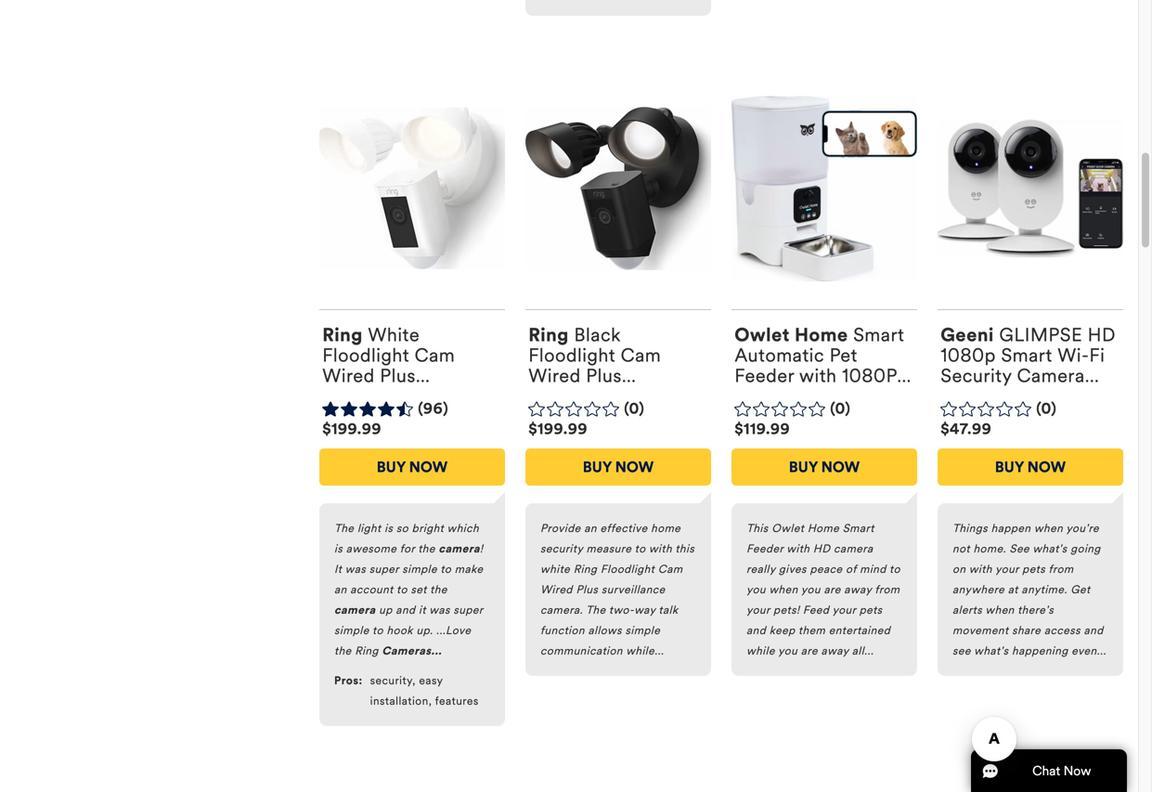 Task type: describe. For each thing, give the bounding box(es) containing it.
function
[[541, 624, 585, 638]]

and inside things happen when you're not home. see what's going on with your pets from anywhere at anytime. get alerts when there's movement share access and see what's happening even...
[[1085, 624, 1104, 638]]

mind
[[860, 562, 887, 576]]

see
[[953, 644, 972, 658]]

smart
[[843, 521, 875, 535]]

camera.
[[541, 603, 583, 617]]

96 reviews element
[[418, 399, 449, 419]]

pros:
[[334, 674, 363, 688]]

them
[[799, 624, 826, 638]]

$199.99 for (96)
[[323, 420, 382, 438]]

0 vertical spatial are
[[824, 583, 841, 597]]

anytime.
[[1022, 583, 1068, 597]]

entertained
[[829, 624, 891, 638]]

to inside this owlet home smart feeder with hd camera really gives peace of mind to you when you are away from your pets! feed your pets and keep them entertained while you are away all...
[[890, 562, 901, 576]]

simple inside provide an effective home security measure to with this white ring floodlight cam wired plus surveillance camera. the two-way talk function allows simple communication while...
[[626, 624, 661, 638]]

now for things
[[1028, 458, 1067, 476]]

...love
[[437, 624, 471, 638]]

at
[[1009, 583, 1019, 597]]

buy now link for provide
[[526, 449, 712, 486]]

security
[[541, 542, 583, 556]]

1 horizontal spatial is
[[385, 521, 393, 535]]

and inside up and it was super simple to hook up. ...love the ring
[[396, 603, 416, 617]]

$47.99
[[941, 420, 992, 438]]

with inside things happen when you're not home. see what's going on with your pets from anywhere at anytime. get alerts when there's movement share access and see what's happening even...
[[970, 562, 993, 576]]

this
[[676, 542, 695, 556]]

buy now for this owlet home smart feeder with hd camera really gives peace of mind to you when you are away from your pets! feed your pets and keep them entertained while you are away all...
[[789, 458, 860, 476]]

talk
[[659, 603, 679, 617]]

features
[[435, 694, 479, 708]]

and inside this owlet home smart feeder with hd camera really gives peace of mind to you when you are away from your pets! feed your pets and keep them entertained while you are away all...
[[747, 624, 767, 638]]

which
[[447, 521, 479, 535]]

security,
[[370, 674, 416, 688]]

up
[[379, 603, 393, 617]]

0 horizontal spatial is
[[334, 542, 343, 556]]

home
[[808, 521, 840, 535]]

1 vertical spatial what's
[[975, 644, 1009, 658]]

you're
[[1067, 521, 1100, 535]]

super inside ! it was super simple to make an account to set the camera
[[370, 562, 399, 576]]

the inside provide an effective home security measure to with this white ring floodlight cam wired plus surveillance camera. the two-way talk function allows simple communication while...
[[586, 603, 606, 617]]

now for this
[[822, 458, 860, 476]]

0 reviews element for $119.99
[[831, 399, 851, 419]]

it
[[334, 562, 342, 576]]

to inside provide an effective home security measure to with this white ring floodlight cam wired plus surveillance camera. the two-way talk function allows simple communication while...
[[635, 542, 646, 556]]

home
[[651, 521, 681, 535]]

ring inside provide an effective home security measure to with this white ring floodlight cam wired plus surveillance camera. the two-way talk function allows simple communication while...
[[574, 562, 598, 576]]

things
[[953, 521, 989, 535]]

keep
[[770, 624, 796, 638]]

your inside things happen when you're not home. see what's going on with your pets from anywhere at anytime. get alerts when there's movement share access and see what's happening even...
[[996, 562, 1020, 576]]

happen
[[992, 521, 1032, 535]]

buy now link for things
[[938, 449, 1124, 486]]

set
[[411, 583, 427, 597]]

simple inside up and it was super simple to hook up. ...love the ring
[[334, 624, 369, 638]]

way
[[635, 603, 656, 617]]

buy for provide
[[583, 458, 612, 476]]

it
[[419, 603, 426, 617]]

0 reviews element for $47.99
[[1037, 399, 1057, 419]]

2 vertical spatial when
[[986, 603, 1015, 617]]

an inside ! it was super simple to make an account to set the camera
[[334, 583, 347, 597]]

measure
[[587, 542, 632, 556]]

buy for things
[[996, 458, 1024, 476]]

awesome
[[346, 542, 397, 556]]

with inside provide an effective home security measure to with this white ring floodlight cam wired plus surveillance camera. the two-way talk function allows simple communication while...
[[649, 542, 673, 556]]

for
[[400, 542, 415, 556]]

provide
[[541, 521, 581, 535]]

up and it was super simple to hook up. ...love the ring
[[334, 603, 483, 658]]

plus
[[576, 583, 599, 597]]

1 horizontal spatial you
[[779, 644, 798, 658]]

hook
[[387, 624, 413, 638]]

(0) for $47.99
[[1037, 399, 1057, 418]]

$119.99
[[735, 420, 791, 438]]

to inside up and it was super simple to hook up. ...love the ring
[[373, 624, 384, 638]]

cam
[[658, 562, 683, 576]]

while...
[[626, 644, 665, 658]]

up.
[[417, 624, 433, 638]]

pets inside things happen when you're not home. see what's going on with your pets from anywhere at anytime. get alerts when there's movement share access and see what's happening even...
[[1023, 562, 1046, 576]]

feed
[[803, 603, 830, 617]]

this
[[747, 521, 769, 535]]

going
[[1071, 542, 1102, 556]]



Task type: vqa. For each thing, say whether or not it's contained in the screenshot.
bottommost 12 IN
no



Task type: locate. For each thing, give the bounding box(es) containing it.
surveillance
[[602, 583, 666, 597]]

and up even...
[[1085, 624, 1104, 638]]

are down peace
[[824, 583, 841, 597]]

2 horizontal spatial simple
[[626, 624, 661, 638]]

(96)
[[418, 399, 449, 418]]

2 $199.99 from the left
[[529, 420, 588, 438]]

from inside this owlet home smart feeder with hd camera really gives peace of mind to you when you are away from your pets! feed your pets and keep them entertained while you are away all...
[[875, 583, 901, 597]]

0 vertical spatial super
[[370, 562, 399, 576]]

camera down 'which'
[[439, 542, 480, 556]]

when left you're
[[1035, 521, 1064, 535]]

not
[[953, 542, 971, 556]]

0 vertical spatial the
[[418, 542, 436, 556]]

0 horizontal spatial are
[[801, 644, 818, 658]]

0 horizontal spatial (0)
[[624, 399, 645, 418]]

buy
[[377, 458, 406, 476], [583, 458, 612, 476], [789, 458, 818, 476], [996, 458, 1024, 476]]

to right 'mind'
[[890, 562, 901, 576]]

1 vertical spatial the
[[430, 583, 448, 597]]

buy now link up home
[[732, 449, 918, 486]]

buy up effective at the right bottom
[[583, 458, 612, 476]]

!
[[480, 542, 483, 556]]

an
[[585, 521, 597, 535], [334, 583, 347, 597]]

and up while
[[747, 624, 767, 638]]

pros: security, easy installation, features
[[334, 674, 479, 708]]

from
[[1049, 562, 1074, 576], [875, 583, 901, 597]]

2 (0) from the left
[[831, 399, 851, 418]]

the down plus on the bottom
[[586, 603, 606, 617]]

0 horizontal spatial what's
[[975, 644, 1009, 658]]

2 horizontal spatial (0)
[[1037, 399, 1057, 418]]

0 reviews element for $199.99
[[624, 399, 645, 419]]

when
[[1035, 521, 1064, 535], [770, 583, 799, 597], [986, 603, 1015, 617]]

so
[[397, 521, 409, 535]]

buy now for things happen when you're not home. see what's going on with your pets from anywhere at anytime. get alerts when there's movement share access and see what's happening even...
[[996, 458, 1067, 476]]

an up 'measure'
[[585, 521, 597, 535]]

0 vertical spatial was
[[345, 562, 366, 576]]

1 vertical spatial from
[[875, 583, 901, 597]]

2 horizontal spatial and
[[1085, 624, 1104, 638]]

0 horizontal spatial $199.99
[[323, 420, 382, 438]]

are down them
[[801, 644, 818, 658]]

super
[[370, 562, 399, 576], [454, 603, 483, 617]]

2 buy from the left
[[583, 458, 612, 476]]

simple down the way
[[626, 624, 661, 638]]

to down the up
[[373, 624, 384, 638]]

allows
[[589, 624, 622, 638]]

when up pets!
[[770, 583, 799, 597]]

buy for this
[[789, 458, 818, 476]]

gives
[[779, 562, 807, 576]]

what's down movement at bottom right
[[975, 644, 1009, 658]]

anywhere
[[953, 583, 1005, 597]]

buy now link
[[320, 449, 505, 486], [526, 449, 712, 486], [732, 449, 918, 486], [938, 449, 1124, 486]]

1 vertical spatial was
[[429, 603, 450, 617]]

$199.99 for (0)
[[529, 420, 588, 438]]

see
[[1010, 542, 1030, 556]]

buy now
[[377, 458, 448, 476], [583, 458, 654, 476], [789, 458, 860, 476], [996, 458, 1067, 476]]

when inside this owlet home smart feeder with hd camera really gives peace of mind to you when you are away from your pets! feed your pets and keep them entertained while you are away all...
[[770, 583, 799, 597]]

1 horizontal spatial was
[[429, 603, 450, 617]]

even...
[[1072, 644, 1107, 658]]

ring inside up and it was super simple to hook up. ...love the ring
[[355, 644, 379, 658]]

this owlet home smart feeder with hd camera really gives peace of mind to you when you are away from your pets! feed your pets and keep them entertained while you are away all...
[[747, 521, 901, 658]]

to left set
[[397, 583, 408, 597]]

the
[[418, 542, 436, 556], [430, 583, 448, 597], [334, 644, 352, 658]]

0 vertical spatial from
[[1049, 562, 1074, 576]]

0 vertical spatial is
[[385, 521, 393, 535]]

1 horizontal spatial pets
[[1023, 562, 1046, 576]]

buy now down "96 reviews" element
[[377, 458, 448, 476]]

the light is so bright which is awesome for the
[[334, 521, 479, 556]]

communication
[[541, 644, 623, 658]]

when down at on the right of page
[[986, 603, 1015, 617]]

buy now up happen
[[996, 458, 1067, 476]]

to left make
[[441, 562, 452, 576]]

home.
[[974, 542, 1007, 556]]

1 $199.99 from the left
[[323, 420, 382, 438]]

3 now from the left
[[822, 458, 860, 476]]

things happen when you're not home. see what's going on with your pets from anywhere at anytime. get alerts when there's movement share access and see what's happening even...
[[953, 521, 1107, 658]]

buy now for provide an effective home security measure to with this white ring floodlight cam wired plus surveillance camera. the two-way talk function allows simple communication while...
[[583, 458, 654, 476]]

(0)
[[624, 399, 645, 418], [831, 399, 851, 418], [1037, 399, 1057, 418]]

you down really
[[747, 583, 766, 597]]

pets up entertained
[[860, 603, 883, 617]]

white
[[541, 562, 571, 576]]

now
[[409, 458, 448, 476], [616, 458, 654, 476], [822, 458, 860, 476], [1028, 458, 1067, 476]]

with up anywhere
[[970, 562, 993, 576]]

ring
[[574, 562, 598, 576], [355, 644, 379, 658]]

0 horizontal spatial simple
[[334, 624, 369, 638]]

simple down the account on the left bottom of the page
[[334, 624, 369, 638]]

access
[[1045, 624, 1081, 638]]

2 horizontal spatial with
[[970, 562, 993, 576]]

effective
[[601, 521, 648, 535]]

0 vertical spatial ring
[[574, 562, 598, 576]]

camera inside this owlet home smart feeder with hd camera really gives peace of mind to you when you are away from your pets! feed your pets and keep them entertained while you are away all...
[[834, 542, 874, 556]]

make
[[455, 562, 483, 576]]

pets up anytime. at the right bottom of page
[[1023, 562, 1046, 576]]

3 buy now from the left
[[789, 458, 860, 476]]

an down it
[[334, 583, 347, 597]]

ring up pros:
[[355, 644, 379, 658]]

1 now from the left
[[409, 458, 448, 476]]

from up anytime. at the right bottom of page
[[1049, 562, 1074, 576]]

the right set
[[430, 583, 448, 597]]

to up the floodlight
[[635, 542, 646, 556]]

movement
[[953, 624, 1009, 638]]

buy now up effective at the right bottom
[[583, 458, 654, 476]]

are
[[824, 583, 841, 597], [801, 644, 818, 658]]

the right for
[[418, 542, 436, 556]]

the left 'light'
[[334, 521, 354, 535]]

cameras...
[[382, 644, 442, 658]]

super up the ...love
[[454, 603, 483, 617]]

2 horizontal spatial when
[[1035, 521, 1064, 535]]

was inside up and it was super simple to hook up. ...love the ring
[[429, 603, 450, 617]]

now down "96 reviews" element
[[409, 458, 448, 476]]

1 vertical spatial super
[[454, 603, 483, 617]]

1 horizontal spatial $199.99
[[529, 420, 588, 438]]

buy up so at bottom
[[377, 458, 406, 476]]

0 reviews element
[[624, 399, 645, 419], [831, 399, 851, 419], [1037, 399, 1057, 419]]

away left all...
[[822, 644, 849, 658]]

1 vertical spatial the
[[586, 603, 606, 617]]

1 horizontal spatial 0 reviews element
[[831, 399, 851, 419]]

peace
[[811, 562, 843, 576]]

an inside provide an effective home security measure to with this white ring floodlight cam wired plus surveillance camera. the two-way talk function allows simple communication while...
[[585, 521, 597, 535]]

0 horizontal spatial super
[[370, 562, 399, 576]]

the inside 'the light is so bright which is awesome for the'
[[418, 542, 436, 556]]

the inside ! it was super simple to make an account to set the camera
[[430, 583, 448, 597]]

simple inside ! it was super simple to make an account to set the camera
[[402, 562, 438, 576]]

! it was super simple to make an account to set the camera
[[334, 542, 483, 617]]

account
[[350, 583, 394, 597]]

what's right see
[[1033, 542, 1068, 556]]

camera inside ! it was super simple to make an account to set the camera
[[334, 603, 376, 617]]

buy now link up happen
[[938, 449, 1124, 486]]

the inside up and it was super simple to hook up. ...love the ring
[[334, 644, 352, 658]]

super up the account on the left bottom of the page
[[370, 562, 399, 576]]

share
[[1013, 624, 1042, 638]]

1 vertical spatial when
[[770, 583, 799, 597]]

away
[[845, 583, 872, 597], [822, 644, 849, 658]]

away down of
[[845, 583, 872, 597]]

2 horizontal spatial your
[[996, 562, 1020, 576]]

what's
[[1033, 542, 1068, 556], [975, 644, 1009, 658]]

1 horizontal spatial what's
[[1033, 542, 1068, 556]]

two-
[[609, 603, 635, 617]]

really
[[747, 562, 776, 576]]

1 vertical spatial an
[[334, 583, 347, 597]]

3 0 reviews element from the left
[[1037, 399, 1057, 419]]

with down home at the bottom right of page
[[649, 542, 673, 556]]

the
[[334, 521, 354, 535], [586, 603, 606, 617]]

pets inside this owlet home smart feeder with hd camera really gives peace of mind to you when you are away from your pets! feed your pets and keep them entertained while you are away all...
[[860, 603, 883, 617]]

1 vertical spatial is
[[334, 542, 343, 556]]

1 horizontal spatial ring
[[574, 562, 598, 576]]

0 horizontal spatial was
[[345, 562, 366, 576]]

1 buy now link from the left
[[320, 449, 505, 486]]

buy now link up effective at the right bottom
[[526, 449, 712, 486]]

4 buy from the left
[[996, 458, 1024, 476]]

1 buy now from the left
[[377, 458, 448, 476]]

ring up plus on the bottom
[[574, 562, 598, 576]]

is left so at bottom
[[385, 521, 393, 535]]

your left pets!
[[747, 603, 771, 617]]

2 0 reviews element from the left
[[831, 399, 851, 419]]

1 horizontal spatial from
[[1049, 562, 1074, 576]]

you down keep
[[779, 644, 798, 658]]

now up effective at the right bottom
[[616, 458, 654, 476]]

get
[[1071, 583, 1091, 597]]

simple
[[402, 562, 438, 576], [334, 624, 369, 638], [626, 624, 661, 638]]

the up pros:
[[334, 644, 352, 658]]

3 buy now link from the left
[[732, 449, 918, 486]]

with up gives
[[787, 542, 810, 556]]

simple up set
[[402, 562, 438, 576]]

1 horizontal spatial camera
[[439, 542, 480, 556]]

2 now from the left
[[616, 458, 654, 476]]

1 horizontal spatial when
[[986, 603, 1015, 617]]

0 horizontal spatial pets
[[860, 603, 883, 617]]

2 horizontal spatial you
[[802, 583, 821, 597]]

0 vertical spatial an
[[585, 521, 597, 535]]

1 horizontal spatial are
[[824, 583, 841, 597]]

4 buy now link from the left
[[938, 449, 1124, 486]]

1 horizontal spatial and
[[747, 624, 767, 638]]

1 vertical spatial ring
[[355, 644, 379, 658]]

2 horizontal spatial camera
[[834, 542, 874, 556]]

of
[[846, 562, 857, 576]]

buy down $119.99
[[789, 458, 818, 476]]

1 vertical spatial are
[[801, 644, 818, 658]]

4 now from the left
[[1028, 458, 1067, 476]]

feeder
[[747, 542, 784, 556]]

light
[[358, 521, 381, 535]]

1 horizontal spatial (0)
[[831, 399, 851, 418]]

0 horizontal spatial the
[[334, 521, 354, 535]]

is up it
[[334, 542, 343, 556]]

installation,
[[370, 694, 432, 708]]

4 buy now from the left
[[996, 458, 1067, 476]]

the inside 'the light is so bright which is awesome for the'
[[334, 521, 354, 535]]

buy now up home
[[789, 458, 860, 476]]

your
[[996, 562, 1020, 576], [747, 603, 771, 617], [833, 603, 857, 617]]

and left it
[[396, 603, 416, 617]]

your up entertained
[[833, 603, 857, 617]]

0 vertical spatial what's
[[1033, 542, 1068, 556]]

to
[[635, 542, 646, 556], [441, 562, 452, 576], [890, 562, 901, 576], [397, 583, 408, 597], [373, 624, 384, 638]]

0 horizontal spatial and
[[396, 603, 416, 617]]

now up happen
[[1028, 458, 1067, 476]]

bright
[[412, 521, 444, 535]]

0 horizontal spatial when
[[770, 583, 799, 597]]

3 buy from the left
[[789, 458, 818, 476]]

easy
[[419, 674, 443, 688]]

super inside up and it was super simple to hook up. ...love the ring
[[454, 603, 483, 617]]

0 horizontal spatial an
[[334, 583, 347, 597]]

0 horizontal spatial with
[[649, 542, 673, 556]]

0 horizontal spatial 0 reviews element
[[624, 399, 645, 419]]

(0) for $119.99
[[831, 399, 851, 418]]

camera down the account on the left bottom of the page
[[334, 603, 376, 617]]

floodlight
[[601, 562, 655, 576]]

provide an effective home security measure to with this white ring floodlight cam wired plus surveillance camera. the two-way talk function allows simple communication while...
[[541, 521, 695, 658]]

0 horizontal spatial ring
[[355, 644, 379, 658]]

was
[[345, 562, 366, 576], [429, 603, 450, 617]]

there's
[[1018, 603, 1055, 617]]

you up feed
[[802, 583, 821, 597]]

wired
[[541, 583, 573, 597]]

0 horizontal spatial you
[[747, 583, 766, 597]]

buy up happen
[[996, 458, 1024, 476]]

0 vertical spatial when
[[1035, 521, 1064, 535]]

1 horizontal spatial simple
[[402, 562, 438, 576]]

is
[[385, 521, 393, 535], [334, 542, 343, 556]]

your up at on the right of page
[[996, 562, 1020, 576]]

2 buy now link from the left
[[526, 449, 712, 486]]

0 vertical spatial pets
[[1023, 562, 1046, 576]]

with inside this owlet home smart feeder with hd camera really gives peace of mind to you when you are away from your pets! feed your pets and keep them entertained while you are away all...
[[787, 542, 810, 556]]

3 (0) from the left
[[1037, 399, 1057, 418]]

from inside things happen when you're not home. see what's going on with your pets from anywhere at anytime. get alerts when there's movement share access and see what's happening even...
[[1049, 562, 1074, 576]]

1 horizontal spatial your
[[833, 603, 857, 617]]

1 0 reviews element from the left
[[624, 399, 645, 419]]

from down 'mind'
[[875, 583, 901, 597]]

with
[[649, 542, 673, 556], [787, 542, 810, 556], [970, 562, 993, 576]]

1 buy from the left
[[377, 458, 406, 476]]

pets
[[1023, 562, 1046, 576], [860, 603, 883, 617]]

1 horizontal spatial an
[[585, 521, 597, 535]]

alerts
[[953, 603, 983, 617]]

2 buy now from the left
[[583, 458, 654, 476]]

while
[[747, 644, 776, 658]]

2 horizontal spatial 0 reviews element
[[1037, 399, 1057, 419]]

pets!
[[774, 603, 800, 617]]

you
[[747, 583, 766, 597], [802, 583, 821, 597], [779, 644, 798, 658]]

1 horizontal spatial super
[[454, 603, 483, 617]]

happening
[[1013, 644, 1069, 658]]

1 vertical spatial away
[[822, 644, 849, 658]]

0 horizontal spatial from
[[875, 583, 901, 597]]

buy now link down "96 reviews" element
[[320, 449, 505, 486]]

camera up of
[[834, 542, 874, 556]]

1 horizontal spatial with
[[787, 542, 810, 556]]

all...
[[853, 644, 874, 658]]

0 horizontal spatial your
[[747, 603, 771, 617]]

0 horizontal spatial camera
[[334, 603, 376, 617]]

1 (0) from the left
[[624, 399, 645, 418]]

hd
[[814, 542, 831, 556]]

was inside ! it was super simple to make an account to set the camera
[[345, 562, 366, 576]]

on
[[953, 562, 967, 576]]

owlet
[[772, 521, 805, 535]]

(0) for $199.99
[[624, 399, 645, 418]]

0 vertical spatial the
[[334, 521, 354, 535]]

0 vertical spatial away
[[845, 583, 872, 597]]

buy now link for this
[[732, 449, 918, 486]]

$199.99
[[323, 420, 382, 438], [529, 420, 588, 438]]

now up home
[[822, 458, 860, 476]]

now for provide
[[616, 458, 654, 476]]

1 vertical spatial pets
[[860, 603, 883, 617]]

1 horizontal spatial the
[[586, 603, 606, 617]]

2 vertical spatial the
[[334, 644, 352, 658]]



